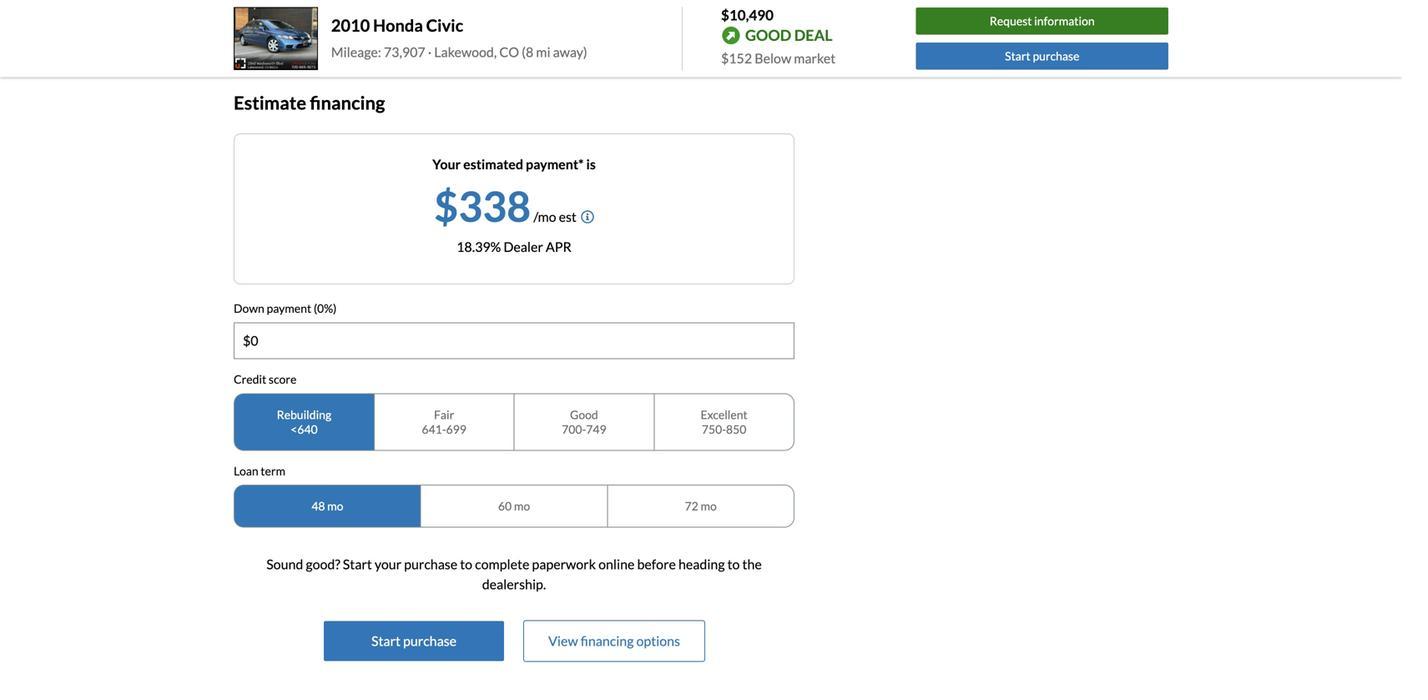 Task type: vqa. For each thing, say whether or not it's contained in the screenshot.
2019
no



Task type: describe. For each thing, give the bounding box(es) containing it.
civic
[[426, 15, 463, 35]]

honda
[[373, 15, 423, 35]]

641-
[[422, 422, 446, 436]]

excellent
[[701, 408, 748, 422]]

699
[[446, 422, 467, 436]]

view financing options
[[549, 633, 680, 650]]

1 vertical spatial start purchase
[[372, 633, 457, 650]]

is
[[587, 156, 596, 173]]

posted
[[388, 26, 423, 40]]

apr
[[546, 239, 572, 255]]

850
[[726, 422, 747, 436]]

mo for 60 mo
[[514, 499, 530, 514]]

good?
[[306, 557, 340, 573]]

dealer
[[504, 239, 543, 255]]

$338 /mo est
[[434, 181, 577, 231]]

Down payment (0%) text field
[[235, 323, 794, 359]]

sound
[[267, 557, 303, 573]]

est
[[559, 209, 577, 225]]

(8
[[522, 44, 534, 60]]

73,907
[[384, 44, 426, 60]]

your
[[375, 557, 402, 573]]

2010 honda civic mileage: 73,907 · lakewood, co (8 mi away)
[[331, 15, 588, 60]]

·
[[428, 44, 432, 60]]

lakewood,
[[434, 44, 497, 60]]

estimate financing
[[234, 92, 385, 113]]

for
[[493, 26, 508, 40]]

price history comprises prices posted on cargurus for this vehicle.
[[234, 26, 570, 40]]

credit score
[[234, 372, 297, 387]]

0 vertical spatial start purchase
[[1005, 49, 1080, 63]]

(0%)
[[314, 302, 337, 316]]

rebuilding
[[277, 408, 332, 422]]

your estimated payment* is
[[433, 156, 596, 173]]

start inside sound good? start your purchase to complete paperwork online before heading to the dealership.
[[343, 557, 372, 573]]

co
[[500, 44, 519, 60]]

this
[[510, 26, 529, 40]]

history
[[262, 26, 299, 40]]

below
[[755, 50, 792, 66]]

view
[[549, 633, 578, 650]]

fair
[[434, 408, 454, 422]]

online
[[599, 557, 635, 573]]

<640
[[291, 422, 318, 436]]

60 mo
[[498, 499, 530, 514]]

$152
[[721, 50, 752, 66]]

payment
[[267, 302, 312, 316]]

72
[[685, 499, 699, 514]]

information
[[1035, 14, 1095, 28]]

request
[[990, 14, 1032, 28]]

/mo
[[534, 209, 556, 225]]

financing for view
[[581, 633, 634, 650]]

1 to from the left
[[460, 557, 473, 573]]

700-
[[562, 422, 586, 436]]

credit
[[234, 372, 267, 387]]

score
[[269, 372, 297, 387]]

72 mo
[[685, 499, 717, 514]]

749
[[586, 422, 607, 436]]

away)
[[553, 44, 588, 60]]

request information
[[990, 14, 1095, 28]]

0 horizontal spatial start purchase button
[[324, 622, 504, 662]]

loan term
[[234, 464, 286, 478]]

info circle image
[[581, 211, 594, 224]]

dealership.
[[482, 577, 546, 593]]

payment*
[[526, 156, 584, 173]]

48
[[312, 499, 325, 514]]

loan
[[234, 464, 259, 478]]



Task type: locate. For each thing, give the bounding box(es) containing it.
term
[[261, 464, 286, 478]]

$152 below market
[[721, 50, 836, 66]]

complete
[[475, 557, 530, 573]]

prices
[[355, 26, 386, 40]]

$338
[[434, 181, 531, 231]]

start purchase button
[[916, 43, 1169, 70], [324, 622, 504, 662]]

to left complete
[[460, 557, 473, 573]]

to left the
[[728, 557, 740, 573]]

18.39%
[[457, 239, 501, 255]]

mo right 72
[[701, 499, 717, 514]]

deal
[[795, 26, 833, 44]]

0 horizontal spatial to
[[460, 557, 473, 573]]

purchase for the left start purchase button
[[403, 633, 457, 650]]

1 horizontal spatial to
[[728, 557, 740, 573]]

financing down mileage:
[[310, 92, 385, 113]]

purchase for the rightmost start purchase button
[[1033, 49, 1080, 63]]

paperwork
[[532, 557, 596, 573]]

$10,490
[[721, 6, 774, 23]]

request information button
[[916, 8, 1169, 35]]

750-
[[702, 422, 726, 436]]

down payment (0%)
[[234, 302, 337, 316]]

2010
[[331, 15, 370, 35]]

view financing options button
[[524, 622, 705, 662]]

mo right 48
[[327, 499, 344, 514]]

good
[[570, 408, 598, 422]]

2 vertical spatial start
[[372, 633, 401, 650]]

comprises
[[301, 26, 353, 40]]

price
[[234, 26, 260, 40]]

mo right 60 on the left of the page
[[514, 499, 530, 514]]

purchase
[[1033, 49, 1080, 63], [404, 557, 458, 573], [403, 633, 457, 650]]

heading
[[679, 557, 725, 573]]

start purchase button down "your"
[[324, 622, 504, 662]]

2010 honda civic image
[[234, 7, 318, 70]]

1 horizontal spatial start purchase button
[[916, 43, 1169, 70]]

18.39% dealer apr
[[457, 239, 572, 255]]

mileage:
[[331, 44, 381, 60]]

down
[[234, 302, 265, 316]]

before
[[637, 557, 676, 573]]

mo for 72 mo
[[701, 499, 717, 514]]

financing right view
[[581, 633, 634, 650]]

estimate
[[234, 92, 306, 113]]

start down request
[[1005, 49, 1031, 63]]

start left "your"
[[343, 557, 372, 573]]

purchase inside sound good? start your purchase to complete paperwork online before heading to the dealership.
[[404, 557, 458, 573]]

1 horizontal spatial mo
[[514, 499, 530, 514]]

estimated
[[464, 156, 523, 173]]

financing for estimate
[[310, 92, 385, 113]]

1 mo from the left
[[327, 499, 344, 514]]

mo
[[327, 499, 344, 514], [514, 499, 530, 514], [701, 499, 717, 514]]

0 vertical spatial financing
[[310, 92, 385, 113]]

good deal
[[746, 26, 833, 44]]

options
[[637, 633, 680, 650]]

0 horizontal spatial mo
[[327, 499, 344, 514]]

0 vertical spatial start
[[1005, 49, 1031, 63]]

2 vertical spatial purchase
[[403, 633, 457, 650]]

0 vertical spatial purchase
[[1033, 49, 1080, 63]]

to
[[460, 557, 473, 573], [728, 557, 740, 573]]

financing
[[310, 92, 385, 113], [581, 633, 634, 650]]

1 horizontal spatial start purchase
[[1005, 49, 1080, 63]]

1 vertical spatial start purchase button
[[324, 622, 504, 662]]

rebuilding <640
[[277, 408, 332, 436]]

0 horizontal spatial financing
[[310, 92, 385, 113]]

cargurus
[[441, 26, 491, 40]]

start purchase down "your"
[[372, 633, 457, 650]]

2 horizontal spatial mo
[[701, 499, 717, 514]]

market
[[794, 50, 836, 66]]

mo for 48 mo
[[327, 499, 344, 514]]

sound good? start your purchase to complete paperwork online before heading to the dealership.
[[267, 557, 762, 593]]

financing inside button
[[581, 633, 634, 650]]

start purchase down request information button at the right top
[[1005, 49, 1080, 63]]

0 horizontal spatial start purchase
[[372, 633, 457, 650]]

0 vertical spatial start purchase button
[[916, 43, 1169, 70]]

1 vertical spatial financing
[[581, 633, 634, 650]]

your
[[433, 156, 461, 173]]

1 horizontal spatial financing
[[581, 633, 634, 650]]

on
[[425, 26, 438, 40]]

1 vertical spatial purchase
[[404, 557, 458, 573]]

start purchase button down request information button at the right top
[[916, 43, 1169, 70]]

good
[[746, 26, 792, 44]]

good 700-749
[[562, 408, 607, 436]]

48 mo
[[312, 499, 344, 514]]

3 mo from the left
[[701, 499, 717, 514]]

2 to from the left
[[728, 557, 740, 573]]

start down "your"
[[372, 633, 401, 650]]

2 mo from the left
[[514, 499, 530, 514]]

start
[[1005, 49, 1031, 63], [343, 557, 372, 573], [372, 633, 401, 650]]

fair 641-699
[[422, 408, 467, 436]]

mi
[[536, 44, 551, 60]]

1 vertical spatial start
[[343, 557, 372, 573]]

the
[[743, 557, 762, 573]]

vehicle.
[[532, 26, 570, 40]]

excellent 750-850
[[701, 408, 748, 436]]

start purchase
[[1005, 49, 1080, 63], [372, 633, 457, 650]]

60
[[498, 499, 512, 514]]



